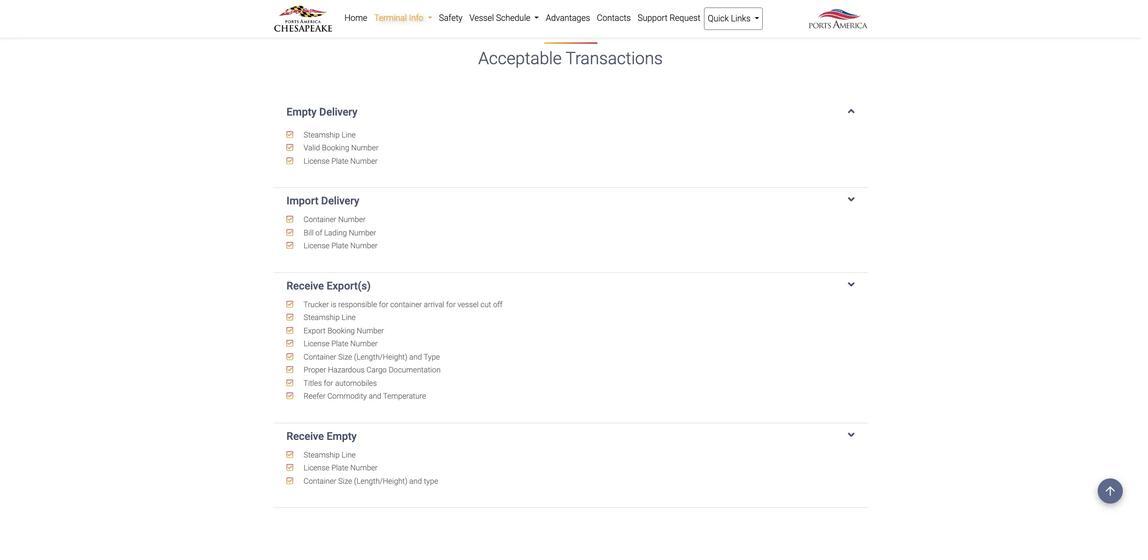 Task type: vqa. For each thing, say whether or not it's contained in the screenshot.
The For to the middle
yes



Task type: locate. For each thing, give the bounding box(es) containing it.
for right the arrival
[[446, 300, 456, 309]]

line up export booking number
[[342, 313, 356, 322]]

steamship up valid
[[304, 130, 340, 140]]

license down the export
[[304, 339, 330, 348]]

1 steamship line from the top
[[302, 130, 356, 140]]

2 vertical spatial steamship line
[[302, 450, 356, 460]]

2 angle down image from the top
[[848, 279, 855, 290]]

1 vertical spatial delivery
[[321, 194, 360, 207]]

hazardous
[[328, 366, 365, 375]]

angle down image for export(s)
[[848, 279, 855, 290]]

container
[[304, 215, 336, 224], [304, 352, 336, 362], [304, 477, 336, 486]]

license down receive empty
[[304, 464, 330, 473]]

receive down the reefer
[[287, 430, 324, 442]]

(length/height)
[[354, 352, 408, 362], [354, 477, 408, 486]]

1 vertical spatial and
[[369, 392, 382, 401]]

steamship line up valid booking number
[[302, 130, 356, 140]]

titles for automobiles
[[302, 379, 377, 388]]

1 vertical spatial size
[[338, 477, 352, 486]]

3 plate from the top
[[332, 339, 349, 348]]

and for type
[[409, 352, 422, 362]]

line
[[342, 130, 356, 140], [342, 313, 356, 322], [342, 450, 356, 460]]

angle down image inside the receive export(s) link
[[848, 279, 855, 290]]

empty delivery
[[287, 105, 358, 118]]

0 vertical spatial size
[[338, 352, 352, 362]]

support
[[638, 13, 668, 23]]

angle down image
[[848, 194, 855, 205], [848, 279, 855, 290]]

license plate number
[[302, 157, 378, 166], [302, 241, 378, 251], [302, 339, 378, 348], [302, 464, 378, 473]]

booking
[[322, 144, 349, 153], [328, 326, 355, 335]]

receive export(s)
[[287, 279, 371, 292]]

container up proper
[[304, 352, 336, 362]]

2 receive from the top
[[287, 430, 324, 442]]

delivery for import delivery
[[321, 194, 360, 207]]

receive for receive export(s)
[[287, 279, 324, 292]]

steamship for empty
[[304, 450, 340, 460]]

for left container
[[379, 300, 389, 309]]

0 vertical spatial angle down image
[[848, 105, 855, 116]]

0 vertical spatial and
[[409, 352, 422, 362]]

1 vertical spatial angle down image
[[848, 279, 855, 290]]

1 vertical spatial receive
[[287, 430, 324, 442]]

1 angle down image from the top
[[848, 194, 855, 205]]

home
[[345, 13, 367, 23]]

documentation
[[389, 366, 441, 375]]

steamship line for delivery
[[302, 130, 356, 140]]

1 license from the top
[[304, 157, 330, 166]]

container for container number
[[304, 215, 336, 224]]

and up the documentation
[[409, 352, 422, 362]]

0 vertical spatial receive
[[287, 279, 324, 292]]

0 vertical spatial container
[[304, 215, 336, 224]]

plate up container size (length/height) and type
[[332, 464, 349, 473]]

3 license from the top
[[304, 339, 330, 348]]

2 license from the top
[[304, 241, 330, 251]]

0 vertical spatial (length/height)
[[354, 352, 408, 362]]

license plate number up container size (length/height) and type
[[302, 464, 378, 473]]

1 angle down image from the top
[[848, 105, 855, 116]]

0 vertical spatial delivery
[[319, 105, 358, 118]]

receive up trucker
[[287, 279, 324, 292]]

plate down export booking number
[[332, 339, 349, 348]]

3 steamship line from the top
[[302, 450, 356, 460]]

2 vertical spatial and
[[409, 477, 422, 486]]

steamship line for empty
[[302, 450, 356, 460]]

valid booking number
[[302, 144, 379, 153]]

steamship
[[304, 130, 340, 140], [304, 313, 340, 322], [304, 450, 340, 460]]

license plate number down bill of lading number
[[302, 241, 378, 251]]

booking right the export
[[328, 326, 355, 335]]

2 (length/height) from the top
[[354, 477, 408, 486]]

support request
[[638, 13, 701, 23]]

contacts link
[[594, 7, 634, 29]]

empty
[[287, 105, 317, 118], [327, 430, 357, 442]]

1 size from the top
[[338, 352, 352, 362]]

bill of lading number
[[302, 228, 376, 237]]

empty up valid
[[287, 105, 317, 118]]

angle down image inside "import delivery" link
[[848, 194, 855, 205]]

2 vertical spatial container
[[304, 477, 336, 486]]

delivery up "container number"
[[321, 194, 360, 207]]

0 vertical spatial line
[[342, 130, 356, 140]]

1 vertical spatial booking
[[328, 326, 355, 335]]

plate down bill of lading number
[[332, 241, 349, 251]]

reefer
[[304, 392, 326, 401]]

1 vertical spatial steamship line
[[302, 313, 356, 322]]

container down receive empty
[[304, 477, 336, 486]]

2 vertical spatial line
[[342, 450, 356, 460]]

0 vertical spatial booking
[[322, 144, 349, 153]]

plate down valid booking number
[[332, 157, 349, 166]]

lading
[[324, 228, 347, 237]]

plate
[[332, 157, 349, 166], [332, 241, 349, 251], [332, 339, 349, 348], [332, 464, 349, 473]]

line up valid booking number
[[342, 130, 356, 140]]

0 horizontal spatial for
[[324, 379, 333, 388]]

delivery up valid booking number
[[319, 105, 358, 118]]

1 vertical spatial container
[[304, 352, 336, 362]]

proper
[[304, 366, 326, 375]]

acceptable transactions
[[478, 48, 663, 69]]

1 vertical spatial angle down image
[[848, 430, 855, 440]]

2 angle down image from the top
[[848, 430, 855, 440]]

3 steamship from the top
[[304, 450, 340, 460]]

angle down image for delivery
[[848, 105, 855, 116]]

and left type
[[409, 477, 422, 486]]

1 vertical spatial (length/height)
[[354, 477, 408, 486]]

and down automobiles
[[369, 392, 382, 401]]

receive empty
[[287, 430, 357, 442]]

license down valid
[[304, 157, 330, 166]]

1 (length/height) from the top
[[354, 352, 408, 362]]

import delivery
[[287, 194, 360, 207]]

booking for valid
[[322, 144, 349, 153]]

3 license plate number from the top
[[302, 339, 378, 348]]

trucker
[[304, 300, 329, 309]]

container up of
[[304, 215, 336, 224]]

1 vertical spatial line
[[342, 313, 356, 322]]

size up 'hazardous' on the bottom of the page
[[338, 352, 352, 362]]

3 container from the top
[[304, 477, 336, 486]]

line down receive empty
[[342, 450, 356, 460]]

(length/height) up cargo
[[354, 352, 408, 362]]

delivery for empty delivery
[[319, 105, 358, 118]]

2 container from the top
[[304, 352, 336, 362]]

license plate number down export booking number
[[302, 339, 378, 348]]

bill
[[304, 228, 314, 237]]

for
[[379, 300, 389, 309], [446, 300, 456, 309], [324, 379, 333, 388]]

license down of
[[304, 241, 330, 251]]

container for container size (length/height) and type
[[304, 477, 336, 486]]

tab list
[[274, 95, 868, 508]]

1 plate from the top
[[332, 157, 349, 166]]

1 line from the top
[[342, 130, 356, 140]]

steamship down trucker
[[304, 313, 340, 322]]

1 container from the top
[[304, 215, 336, 224]]

1 receive from the top
[[287, 279, 324, 292]]

0 vertical spatial empty
[[287, 105, 317, 118]]

1 horizontal spatial for
[[379, 300, 389, 309]]

vessel schedule link
[[466, 7, 543, 29]]

and
[[409, 352, 422, 362], [369, 392, 382, 401], [409, 477, 422, 486]]

size
[[338, 352, 352, 362], [338, 477, 352, 486]]

number
[[351, 144, 379, 153], [350, 157, 378, 166], [338, 215, 366, 224], [349, 228, 376, 237], [350, 241, 378, 251], [357, 326, 384, 335], [350, 339, 378, 348], [350, 464, 378, 473]]

of
[[316, 228, 322, 237]]

vessel schedule
[[470, 13, 533, 23]]

acceptable
[[478, 48, 562, 69]]

receive
[[287, 279, 324, 292], [287, 430, 324, 442]]

proper hazardous cargo documentation
[[302, 366, 441, 375]]

1 horizontal spatial empty
[[327, 430, 357, 442]]

angle down image
[[848, 105, 855, 116], [848, 430, 855, 440]]

steamship line down receive empty
[[302, 450, 356, 460]]

steamship down receive empty
[[304, 450, 340, 460]]

(length/height) left type
[[354, 477, 408, 486]]

steamship line
[[302, 130, 356, 140], [302, 313, 356, 322], [302, 450, 356, 460]]

angle down image inside receive empty link
[[848, 430, 855, 440]]

0 vertical spatial angle down image
[[848, 194, 855, 205]]

4 license from the top
[[304, 464, 330, 473]]

license plate number down valid booking number
[[302, 157, 378, 166]]

(length/height) for type
[[354, 477, 408, 486]]

license
[[304, 157, 330, 166], [304, 241, 330, 251], [304, 339, 330, 348], [304, 464, 330, 473]]

2 vertical spatial steamship
[[304, 450, 340, 460]]

0 vertical spatial steamship
[[304, 130, 340, 140]]

steamship line down is
[[302, 313, 356, 322]]

delivery
[[319, 105, 358, 118], [321, 194, 360, 207]]

request
[[670, 13, 701, 23]]

arrival
[[424, 300, 445, 309]]

0 vertical spatial steamship line
[[302, 130, 356, 140]]

angle down image inside empty delivery link
[[848, 105, 855, 116]]

trucker is responsible for container arrival for vessel cut off
[[302, 300, 503, 309]]

2 steamship line from the top
[[302, 313, 356, 322]]

size down receive empty
[[338, 477, 352, 486]]

3 line from the top
[[342, 450, 356, 460]]

4 plate from the top
[[332, 464, 349, 473]]

for right titles
[[324, 379, 333, 388]]

1 vertical spatial steamship
[[304, 313, 340, 322]]

line for delivery
[[342, 130, 356, 140]]

1 steamship from the top
[[304, 130, 340, 140]]

import
[[287, 194, 319, 207]]

empty down commodity
[[327, 430, 357, 442]]

temperature
[[383, 392, 426, 401]]

booking right valid
[[322, 144, 349, 153]]

2 size from the top
[[338, 477, 352, 486]]



Task type: describe. For each thing, give the bounding box(es) containing it.
advantages
[[546, 13, 590, 23]]

receive empty link
[[287, 430, 855, 442]]

and for type
[[409, 477, 422, 486]]

receive export(s) link
[[287, 279, 855, 292]]

advantages link
[[543, 7, 594, 29]]

export(s)
[[327, 279, 371, 292]]

0 horizontal spatial empty
[[287, 105, 317, 118]]

2 line from the top
[[342, 313, 356, 322]]

links
[[731, 13, 751, 24]]

steamship for delivery
[[304, 130, 340, 140]]

vessel
[[470, 13, 494, 23]]

size for container size (length/height) and type
[[338, 477, 352, 486]]

(length/height) for type
[[354, 352, 408, 362]]

schedule
[[496, 13, 531, 23]]

valid
[[304, 144, 320, 153]]

size for container size (length/height) and type
[[338, 352, 352, 362]]

terminal
[[374, 13, 407, 23]]

automobiles
[[335, 379, 377, 388]]

titles
[[304, 379, 322, 388]]

go to top image
[[1098, 478, 1123, 504]]

2 steamship from the top
[[304, 313, 340, 322]]

1 license plate number from the top
[[302, 157, 378, 166]]

receive for receive empty
[[287, 430, 324, 442]]

transactions
[[566, 48, 663, 69]]

quick links
[[708, 13, 753, 24]]

responsible
[[338, 300, 377, 309]]

quick links link
[[704, 7, 763, 30]]

contacts
[[597, 13, 631, 23]]

cut
[[481, 300, 491, 309]]

empty delivery link
[[287, 105, 855, 118]]

commodity
[[328, 392, 367, 401]]

4 license plate number from the top
[[302, 464, 378, 473]]

angle down image for empty
[[848, 430, 855, 440]]

export
[[304, 326, 326, 335]]

2 horizontal spatial for
[[446, 300, 456, 309]]

is
[[331, 300, 337, 309]]

terminal info link
[[371, 7, 436, 29]]

container number
[[302, 215, 366, 224]]

export booking number
[[302, 326, 384, 335]]

tab list containing empty delivery
[[274, 95, 868, 508]]

1 vertical spatial empty
[[327, 430, 357, 442]]

container size (length/height) and type
[[302, 352, 440, 362]]

reefer commodity and temperature
[[302, 392, 426, 401]]

safety link
[[436, 7, 466, 29]]

support request link
[[634, 7, 704, 29]]

vessel
[[458, 300, 479, 309]]

cargo
[[367, 366, 387, 375]]

safety
[[439, 13, 463, 23]]

2 plate from the top
[[332, 241, 349, 251]]

2 license plate number from the top
[[302, 241, 378, 251]]

off
[[493, 300, 503, 309]]

angle down image for delivery
[[848, 194, 855, 205]]

line for empty
[[342, 450, 356, 460]]

type
[[424, 352, 440, 362]]

booking for export
[[328, 326, 355, 335]]

container size (length/height) and type
[[302, 477, 438, 486]]

quick
[[708, 13, 729, 24]]

terminal info
[[374, 13, 426, 23]]

type
[[424, 477, 438, 486]]

container for container size (length/height) and type
[[304, 352, 336, 362]]

import delivery link
[[287, 194, 855, 207]]

container
[[390, 300, 422, 309]]

info
[[409, 13, 424, 23]]

home link
[[341, 7, 371, 29]]



